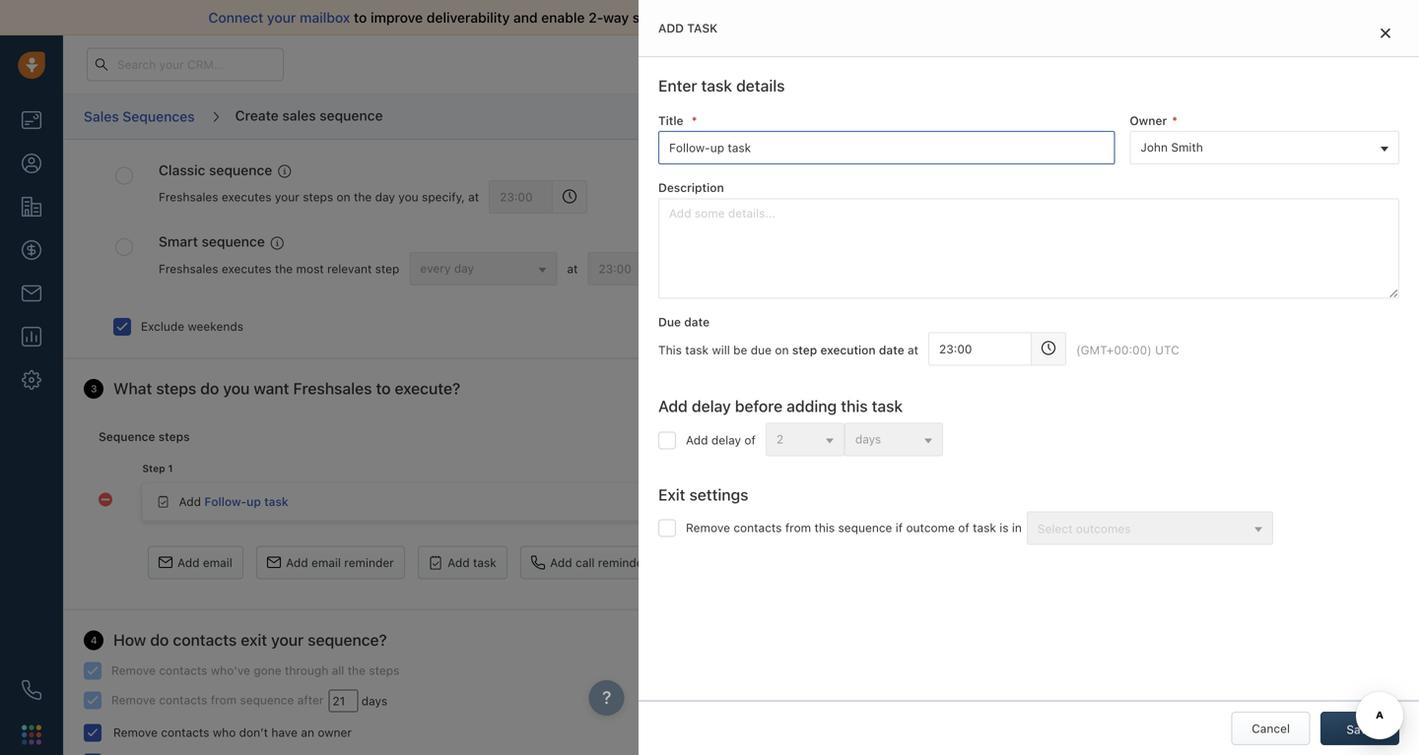 Task type: vqa. For each thing, say whether or not it's contained in the screenshot.
and
yes



Task type: locate. For each thing, give the bounding box(es) containing it.
contacts for remove contacts who don't have an owner
[[161, 726, 209, 740]]

0 vertical spatial how
[[1101, 288, 1126, 302]]

from for sequence
[[211, 694, 237, 707]]

1 horizontal spatial from
[[785, 521, 811, 535]]

the up relevant
[[354, 190, 372, 204]]

due
[[658, 315, 681, 329]]

executes down classic sequence
[[222, 190, 272, 204]]

1 horizontal spatial this
[[841, 397, 868, 416]]

1 vertical spatial do
[[150, 631, 169, 650]]

freshsales
[[159, 190, 218, 204], [159, 262, 218, 276], [293, 380, 372, 398]]

1 horizontal spatial on
[[775, 343, 789, 357]]

for
[[1210, 263, 1226, 277]]

of
[[667, 9, 680, 26], [1261, 195, 1272, 209], [745, 434, 756, 447], [958, 521, 970, 535]]

be up or
[[1341, 212, 1355, 226]]

email down crm.
[[1246, 229, 1275, 243]]

1 horizontal spatial what
[[1101, 161, 1135, 177]]

2 vertical spatial step
[[792, 343, 817, 357]]

from
[[785, 521, 811, 535], [211, 694, 237, 707]]

if
[[896, 521, 903, 535]]

specify,
[[422, 190, 465, 204]]

Add some details... text field
[[658, 198, 1400, 299]]

them
[[1101, 263, 1129, 277]]

0 vertical spatial be
[[1341, 212, 1355, 226]]

2 horizontal spatial in
[[1211, 212, 1221, 226]]

how down them
[[1101, 288, 1126, 302]]

2-
[[589, 9, 603, 26]]

every
[[420, 262, 451, 276]]

what
[[1101, 161, 1135, 177], [113, 380, 152, 398]]

freshsales for smart
[[159, 262, 218, 276]]

0 horizontal spatial add task
[[448, 556, 497, 570]]

0 vertical spatial are
[[1139, 161, 1160, 177]]

from down 2 button
[[785, 521, 811, 535]]

1 horizontal spatial be
[[1341, 212, 1355, 226]]

at right the specify,
[[468, 190, 479, 204]]

steps up the sequence steps
[[156, 380, 196, 398]]

0 horizontal spatial do
[[150, 631, 169, 650]]

1 horizontal spatial is
[[1202, 195, 1211, 209]]

on up relevant
[[337, 190, 351, 204]]

1 vertical spatial up
[[247, 495, 261, 509]]

1 vertical spatial what
[[113, 380, 152, 398]]

you left the specify,
[[398, 190, 419, 204]]

can up or
[[1318, 212, 1338, 226]]

sales
[[282, 107, 316, 123], [1163, 161, 1197, 177], [1112, 195, 1141, 209], [1210, 288, 1238, 302]]

reminder,
[[1190, 229, 1242, 243], [1279, 229, 1331, 243]]

None text field
[[929, 333, 1032, 366]]

remove contacts from this sequence if outcome of task is in
[[686, 521, 1022, 535]]

0 vertical spatial date
[[684, 315, 710, 329]]

1 vertical spatial are
[[1195, 246, 1213, 260]]

date right execution
[[879, 343, 904, 357]]

0 vertical spatial a
[[1214, 195, 1221, 209]]

1 horizontal spatial days
[[855, 433, 881, 446]]

delay
[[692, 397, 731, 416], [711, 434, 741, 447]]

exit settings
[[658, 486, 749, 505]]

1 horizontal spatial you
[[398, 190, 419, 204]]

freshsales down smart
[[159, 262, 218, 276]]

0 horizontal spatial date
[[684, 315, 710, 329]]

contacts for remove contacts from this sequence if outcome of task is in
[[734, 521, 782, 535]]

add call reminder button
[[521, 546, 659, 580]]

2 horizontal spatial at
[[908, 343, 919, 357]]

1 vertical spatial day
[[454, 262, 474, 276]]

at right execution
[[908, 343, 919, 357]]

1 vertical spatial in
[[1211, 212, 1221, 226]]

the
[[354, 190, 372, 204], [1224, 212, 1242, 226], [1267, 246, 1285, 260], [275, 262, 293, 276], [348, 664, 366, 678]]

reminder for add email reminder
[[344, 556, 394, 570]]

follow-
[[204, 495, 247, 509]]

you inside a sales sequence is a series of steps you can set up to nurture contacts in the crm. a step can be an email, task, call reminder, email reminder, or sms. once your steps are lined up, the crm executes them automatically for you.
[[1309, 195, 1329, 209]]

reminder, up crm on the right top of page
[[1279, 229, 1331, 243]]

add
[[658, 21, 684, 35], [658, 397, 688, 416], [686, 434, 708, 447], [179, 495, 201, 509], [177, 556, 200, 570], [286, 556, 308, 570], [448, 556, 470, 570], [550, 556, 572, 570]]

add task inside button
[[448, 556, 497, 570]]

can
[[1332, 195, 1352, 209], [1318, 212, 1338, 226]]

0 horizontal spatial is
[[1000, 521, 1009, 535]]

0 vertical spatial on
[[337, 190, 351, 204]]

sales down smith at the top right of the page
[[1163, 161, 1197, 177]]

enter task details
[[658, 76, 785, 95]]

2 vertical spatial at
[[908, 343, 919, 357]]

contacts up the who've
[[173, 631, 237, 650]]

0 horizontal spatial are
[[1139, 161, 1160, 177]]

1 horizontal spatial how
[[1101, 288, 1126, 302]]

sales sequences
[[84, 108, 195, 124]]

on right due
[[775, 343, 789, 357]]

task
[[687, 21, 718, 35], [701, 76, 732, 95], [685, 343, 709, 357], [872, 397, 903, 416], [264, 495, 289, 509], [973, 521, 996, 535], [473, 556, 497, 570]]

up,
[[1247, 246, 1264, 260]]

is right "outcome"
[[1000, 521, 1009, 535]]

0 vertical spatial day
[[375, 190, 395, 204]]

of up crm.
[[1261, 195, 1272, 209]]

reminder, up the lined
[[1190, 229, 1242, 243]]

contacts inside dialog
[[734, 521, 782, 535]]

in
[[958, 58, 968, 70], [1211, 212, 1221, 226], [1012, 521, 1022, 535]]

the down series
[[1224, 212, 1242, 226]]

what for what are sales sequences?
[[1101, 161, 1135, 177]]

be right will
[[733, 343, 747, 357]]

in left the 21
[[958, 58, 968, 70]]

contacts up remove contacts who don't have an owner
[[159, 694, 207, 707]]

this left 'if'
[[815, 521, 835, 535]]

your
[[880, 58, 904, 70]]

dialog containing enter task details
[[639, 0, 1419, 756]]

0 vertical spatial an
[[1359, 212, 1372, 226]]

contacts up task,
[[1160, 212, 1208, 226]]

step 1
[[142, 463, 173, 475]]

1 vertical spatial step
[[375, 262, 400, 276]]

steps
[[303, 190, 333, 204], [1275, 195, 1306, 209], [1162, 246, 1192, 260], [156, 380, 196, 398], [158, 430, 190, 444], [369, 664, 399, 678]]

1 reminder from the left
[[344, 556, 394, 570]]

2 vertical spatial days
[[361, 695, 387, 708]]

0 vertical spatial up
[[1376, 195, 1390, 209]]

contacts for remove contacts who've gone through all the steps
[[159, 664, 207, 678]]

1 horizontal spatial date
[[879, 343, 904, 357]]

you left set
[[1309, 195, 1329, 209]]

2 vertical spatial in
[[1012, 521, 1022, 535]]

your left mailbox
[[267, 9, 296, 26]]

0 vertical spatial from
[[785, 521, 811, 535]]

sequences
[[123, 108, 195, 124]]

sales up 'nurture'
[[1112, 195, 1141, 209]]

crm.
[[1246, 212, 1276, 226]]

your down task,
[[1134, 246, 1158, 260]]

1 vertical spatial a
[[1279, 212, 1287, 226]]

0 vertical spatial delay
[[692, 397, 731, 416]]

sequence down gone
[[240, 694, 294, 707]]

are up the for
[[1195, 246, 1213, 260]]

freshsales right want
[[293, 380, 372, 398]]

None text field
[[329, 690, 358, 713]]

1 horizontal spatial are
[[1195, 246, 1213, 260]]

(gmt+00:00)
[[1076, 343, 1152, 357]]

every day button
[[409, 252, 557, 286]]

1 horizontal spatial up
[[1376, 195, 1390, 209]]

are inside a sales sequence is a series of steps you can set up to nurture contacts in the crm. a step can be an email, task, call reminder, email reminder, or sms. once your steps are lined up, the crm executes them automatically for you.
[[1195, 246, 1213, 260]]

to down them
[[1129, 288, 1140, 302]]

0 vertical spatial do
[[200, 380, 219, 398]]

0 horizontal spatial how
[[113, 631, 146, 650]]

relevant
[[327, 262, 372, 276]]

are
[[1139, 161, 1160, 177], [1195, 246, 1213, 260]]

how for how do contacts exit your sequence?
[[113, 631, 146, 650]]

explore plans
[[1047, 57, 1124, 71]]

0 vertical spatial freshsales
[[159, 190, 218, 204]]

at for freshsales executes your steps on the day you specify, at
[[468, 190, 479, 204]]

4
[[91, 635, 97, 646]]

reminder inside button
[[344, 556, 394, 570]]

lined
[[1216, 246, 1243, 260]]

delay for before
[[692, 397, 731, 416]]

email inside button
[[311, 556, 341, 570]]

all
[[332, 664, 344, 678]]

0 horizontal spatial an
[[301, 726, 314, 740]]

dialog
[[639, 0, 1419, 756]]

what right 3
[[113, 380, 152, 398]]

1 vertical spatial a
[[1200, 288, 1206, 302]]

add email button
[[148, 546, 243, 580]]

0 horizontal spatial at
[[468, 190, 479, 204]]

phone element
[[12, 671, 51, 711]]

0 horizontal spatial call
[[576, 556, 595, 570]]

how right "4"
[[113, 631, 146, 650]]

2 horizontal spatial step
[[1290, 212, 1315, 226]]

0 horizontal spatial reminder
[[344, 556, 394, 570]]

create
[[235, 107, 279, 123]]

0 vertical spatial in
[[958, 58, 968, 70]]

add call reminder
[[550, 556, 648, 570]]

in right "outcome"
[[1012, 521, 1022, 535]]

the right the up,
[[1267, 246, 1285, 260]]

you
[[398, 190, 419, 204], [1309, 195, 1329, 209], [223, 380, 250, 398]]

a
[[1101, 195, 1109, 209], [1279, 212, 1287, 226]]

email inside a sales sequence is a series of steps you can set up to nurture contacts in the crm. a step can be an email, task, call reminder, email reminder, or sms. once your steps are lined up, the crm executes them automatically for you.
[[1246, 229, 1275, 243]]

details
[[736, 76, 785, 95]]

executes for classic sequence
[[222, 190, 272, 204]]

this
[[841, 397, 868, 416], [815, 521, 835, 535]]

days inside 'button'
[[855, 433, 881, 446]]

0 vertical spatial step
[[1290, 212, 1315, 226]]

1 vertical spatial executes
[[1319, 246, 1368, 260]]

in inside a sales sequence is a series of steps you can set up to nurture contacts in the crm. a step can be an email, task, call reminder, email reminder, or sms. once your steps are lined up, the crm executes them automatically for you.
[[1211, 212, 1221, 226]]

at for this task will be due on step execution date at
[[908, 343, 919, 357]]

remove inside dialog
[[686, 521, 730, 535]]

owner
[[1130, 114, 1167, 128]]

1 vertical spatial add task
[[448, 556, 497, 570]]

your
[[267, 9, 296, 26], [275, 190, 299, 204], [1134, 246, 1158, 260], [271, 631, 304, 650]]

what up 'nurture'
[[1101, 161, 1135, 177]]

date
[[684, 315, 710, 329], [879, 343, 904, 357]]

0 horizontal spatial reminder,
[[1190, 229, 1242, 243]]

description
[[658, 181, 724, 195]]

0 horizontal spatial a
[[1200, 288, 1206, 302]]

outcome
[[906, 521, 955, 535]]

0 horizontal spatial what
[[113, 380, 152, 398]]

delay down before
[[711, 434, 741, 447]]

from inside dialog
[[785, 521, 811, 535]]

a right crm.
[[1279, 212, 1287, 226]]

step left execution
[[792, 343, 817, 357]]

an right have
[[301, 726, 314, 740]]

0 vertical spatial add task
[[658, 21, 718, 35]]

1 horizontal spatial call
[[1168, 229, 1187, 243]]

add delay before adding this task
[[658, 397, 903, 416]]

0 horizontal spatial on
[[337, 190, 351, 204]]

explore
[[1047, 57, 1090, 71]]

1 vertical spatial be
[[733, 343, 747, 357]]

sequence left <span class=" ">sales reps can use this for weekly check-ins with leads and to run renewal campaigns e.g. renewing a contract</span> icon
[[209, 162, 272, 178]]

1 horizontal spatial an
[[1359, 212, 1372, 226]]

from down the who've
[[211, 694, 237, 707]]

connect
[[208, 9, 263, 26]]

step
[[1290, 212, 1315, 226], [375, 262, 400, 276], [792, 343, 817, 357]]

add inside button
[[550, 556, 572, 570]]

the left most
[[275, 262, 293, 276]]

a inside a sales sequence is a series of steps you can set up to nurture contacts in the crm. a step can be an email, task, call reminder, email reminder, or sms. once your steps are lined up, the crm executes them automatically for you.
[[1214, 195, 1221, 209]]

2 vertical spatial executes
[[222, 262, 272, 276]]

days right after at left bottom
[[361, 695, 387, 708]]

day inside button
[[454, 262, 474, 276]]

0 vertical spatial days
[[986, 58, 1009, 70]]

can left set
[[1332, 195, 1352, 209]]

email down the follow- at the left bottom of the page
[[203, 556, 232, 570]]

a left series
[[1214, 195, 1221, 209]]

you left want
[[223, 380, 250, 398]]

0 horizontal spatial day
[[375, 190, 395, 204]]

step right relevant
[[375, 262, 400, 276]]

1 vertical spatial at
[[567, 262, 578, 276]]

sequence left 'if'
[[838, 521, 892, 535]]

how to configure a sales sequence link
[[1101, 288, 1296, 302]]

0 vertical spatial a
[[1101, 195, 1109, 209]]

1 vertical spatial call
[[576, 556, 595, 570]]

this right adding
[[841, 397, 868, 416]]

1 vertical spatial from
[[211, 694, 237, 707]]

1 horizontal spatial at
[[567, 262, 578, 276]]

at
[[468, 190, 479, 204], [567, 262, 578, 276], [908, 343, 919, 357]]

a right configure in the right top of the page
[[1200, 288, 1206, 302]]

cancel
[[1252, 722, 1290, 736]]

be
[[1341, 212, 1355, 226], [733, 343, 747, 357]]

do right "4"
[[150, 631, 169, 650]]

to up email,
[[1101, 212, 1112, 226]]

1 vertical spatial is
[[1000, 521, 1009, 535]]

are down "john"
[[1139, 161, 1160, 177]]

do
[[200, 380, 219, 398], [150, 631, 169, 650]]

of left 2
[[745, 434, 756, 447]]

2 horizontal spatial days
[[986, 58, 1009, 70]]

an down set
[[1359, 212, 1372, 226]]

an inside a sales sequence is a series of steps you can set up to nurture contacts in the crm. a step can be an email, task, call reminder, email reminder, or sms. once your steps are lined up, the crm executes them automatically for you.
[[1359, 212, 1372, 226]]

is
[[1202, 195, 1211, 209], [1000, 521, 1009, 535]]

john smith button
[[1130, 131, 1400, 165]]

<span class=" ">sales reps can use this for prospecting and account-based selling e.g. following up with event attendees</span> image
[[270, 237, 284, 250]]

0 vertical spatial call
[[1168, 229, 1187, 243]]

add task
[[658, 21, 718, 35], [448, 556, 497, 570]]

step up crm on the right top of page
[[1290, 212, 1315, 226]]

1 horizontal spatial step
[[792, 343, 817, 357]]

have
[[271, 726, 298, 740]]

0 horizontal spatial from
[[211, 694, 237, 707]]

is inside a sales sequence is a series of steps you can set up to nurture contacts in the crm. a step can be an email, task, call reminder, email reminder, or sms. once your steps are lined up, the crm executes them automatically for you.
[[1202, 195, 1211, 209]]

call
[[1168, 229, 1187, 243], [576, 556, 595, 570]]

reminder inside button
[[598, 556, 648, 570]]

automatically
[[1133, 263, 1207, 277]]

email
[[684, 9, 718, 26], [1246, 229, 1275, 243], [203, 556, 232, 570], [311, 556, 341, 570]]

what are sales sequences?
[[1101, 161, 1278, 177]]

john
[[1141, 141, 1168, 154]]

1 vertical spatial how
[[113, 631, 146, 650]]

1 horizontal spatial reminder,
[[1279, 229, 1331, 243]]

exclude weekends
[[141, 320, 243, 334]]

executes down <span class=" ">sales reps can use this for prospecting and account-based selling e.g. following up with event attendees</span> image
[[222, 262, 272, 276]]

is left series
[[1202, 195, 1211, 209]]

add follow-up task
[[179, 495, 289, 509]]

crm
[[1289, 246, 1315, 260]]

days right the 21
[[986, 58, 1009, 70]]

contacts left who
[[161, 726, 209, 740]]

1 vertical spatial delay
[[711, 434, 741, 447]]

from for this
[[785, 521, 811, 535]]

delay up "add delay of"
[[692, 397, 731, 416]]

at right every day button
[[567, 262, 578, 276]]

0 horizontal spatial you
[[223, 380, 250, 398]]

day right every on the left top
[[454, 262, 474, 276]]

date right the due
[[684, 315, 710, 329]]

sequence down what are sales sequences?
[[1144, 195, 1198, 209]]

reminder for add call reminder
[[598, 556, 648, 570]]

contacts
[[1160, 212, 1208, 226], [734, 521, 782, 535], [173, 631, 237, 650], [159, 664, 207, 678], [159, 694, 207, 707], [161, 726, 209, 740]]

2 horizontal spatial you
[[1309, 195, 1329, 209]]

1 vertical spatial days
[[855, 433, 881, 446]]

owner
[[318, 726, 352, 740]]

contacts up remove contacts from sequence after
[[159, 664, 207, 678]]

1 horizontal spatial day
[[454, 262, 474, 276]]

step inside a sales sequence is a series of steps you can set up to nurture contacts in the crm. a step can be an email, task, call reminder, email reminder, or sms. once your steps are lined up, the crm executes them automatically for you.
[[1290, 212, 1315, 226]]

2 reminder from the left
[[598, 556, 648, 570]]

contacts down settings
[[734, 521, 782, 535]]

email up sequence?
[[311, 556, 341, 570]]

1 horizontal spatial reminder
[[598, 556, 648, 570]]

what for what steps do you want freshsales to execute?
[[113, 380, 152, 398]]

1 horizontal spatial a
[[1214, 195, 1221, 209]]

in up the lined
[[1211, 212, 1221, 226]]

days right 2 button
[[855, 433, 881, 446]]

way
[[603, 9, 629, 26]]

do left want
[[200, 380, 219, 398]]

sequence
[[320, 107, 383, 123], [209, 162, 272, 178], [1144, 195, 1198, 209], [202, 234, 265, 250], [1242, 288, 1296, 302], [838, 521, 892, 535], [240, 694, 294, 707]]

a up email,
[[1101, 195, 1109, 209]]

executes down or
[[1319, 246, 1368, 260]]

freshsales down classic
[[159, 190, 218, 204]]

day left the specify,
[[375, 190, 395, 204]]

0 vertical spatial at
[[468, 190, 479, 204]]



Task type: describe. For each thing, give the bounding box(es) containing it.
1 reminder, from the left
[[1190, 229, 1242, 243]]

john smith
[[1141, 141, 1203, 154]]

utc
[[1155, 343, 1180, 357]]

every day
[[420, 262, 474, 276]]

1
[[168, 463, 173, 475]]

create sales sequence
[[235, 107, 383, 123]]

ends
[[930, 58, 955, 70]]

2 reminder, from the left
[[1279, 229, 1331, 243]]

close image
[[1381, 28, 1391, 39]]

smart
[[159, 234, 198, 250]]

due date
[[658, 315, 710, 329]]

to inside a sales sequence is a series of steps you can set up to nurture contacts in the crm. a step can be an email, task, call reminder, email reminder, or sms. once your steps are lined up, the crm executes them automatically for you.
[[1101, 212, 1112, 226]]

executes inside a sales sequence is a series of steps you can set up to nurture contacts in the crm. a step can be an email, task, call reminder, email reminder, or sms. once your steps are lined up, the crm executes them automatically for you.
[[1319, 246, 1368, 260]]

execute?
[[395, 380, 460, 398]]

of right "outcome"
[[958, 521, 970, 535]]

in inside dialog
[[1012, 521, 1022, 535]]

sequence inside a sales sequence is a series of steps you can set up to nurture contacts in the crm. a step can be an email, task, call reminder, email reminder, or sms. once your steps are lined up, the crm executes them automatically for you.
[[1144, 195, 1198, 209]]

steps up the '1'
[[158, 430, 190, 444]]

plans
[[1093, 57, 1124, 71]]

email right sync
[[684, 9, 718, 26]]

2 vertical spatial freshsales
[[293, 380, 372, 398]]

sales down the for
[[1210, 288, 1238, 302]]

remove for remove contacts who've gone through all the steps
[[111, 664, 156, 678]]

call inside add call reminder button
[[576, 556, 595, 570]]

days button
[[845, 423, 943, 457]]

who
[[213, 726, 236, 740]]

exit
[[658, 486, 685, 505]]

most
[[296, 262, 324, 276]]

Select outcomes search field
[[1033, 519, 1248, 540]]

be inside a sales sequence is a series of steps you can set up to nurture contacts in the crm. a step can be an email, task, call reminder, email reminder, or sms. once your steps are lined up, the crm executes them automatically for you.
[[1341, 212, 1355, 226]]

set
[[1356, 195, 1373, 209]]

sequence inside dialog
[[838, 521, 892, 535]]

0 vertical spatial this
[[841, 397, 868, 416]]

remove for remove contacts who don't have an owner
[[113, 726, 158, 740]]

classic
[[159, 162, 205, 178]]

how to configure a sales sequence
[[1101, 288, 1296, 302]]

sequence?
[[308, 631, 387, 650]]

trial
[[907, 58, 927, 70]]

1 horizontal spatial add task
[[658, 21, 718, 35]]

remove for remove contacts from this sequence if outcome of task is in
[[686, 521, 730, 535]]

add email
[[177, 556, 232, 570]]

once
[[1101, 246, 1130, 260]]

series
[[1224, 195, 1257, 209]]

how for how to configure a sales sequence
[[1101, 288, 1126, 302]]

1 vertical spatial date
[[879, 343, 904, 357]]

email,
[[1101, 229, 1134, 243]]

mailbox
[[300, 9, 350, 26]]

freshsales executes your steps on the day you specify, at
[[159, 190, 479, 204]]

conversations.
[[722, 9, 817, 26]]

add email reminder button
[[256, 546, 405, 580]]

remove for remove contacts from sequence after
[[111, 694, 156, 707]]

smith
[[1171, 141, 1203, 154]]

step
[[142, 463, 165, 475]]

0 horizontal spatial up
[[247, 495, 261, 509]]

to left execute?
[[376, 380, 391, 398]]

want
[[254, 380, 289, 398]]

0 horizontal spatial in
[[958, 58, 968, 70]]

a sales sequence is a series of steps you can set up to nurture contacts in the crm. a step can be an email, task, call reminder, email reminder, or sms. once your steps are lined up, the crm executes them automatically for you.
[[1101, 195, 1390, 277]]

exit
[[241, 631, 267, 650]]

freshsales executes the most relevant step
[[159, 262, 400, 276]]

0 horizontal spatial a
[[1101, 195, 1109, 209]]

execution
[[821, 343, 876, 357]]

settings
[[689, 486, 749, 505]]

adding
[[787, 397, 837, 416]]

executes for smart sequence
[[222, 262, 272, 276]]

or
[[1334, 229, 1346, 243]]

0 horizontal spatial days
[[361, 695, 387, 708]]

3
[[91, 383, 97, 395]]

Enter title of task text field
[[658, 131, 1115, 165]]

and
[[513, 9, 538, 26]]

before
[[735, 397, 783, 416]]

is inside dialog
[[1000, 521, 1009, 535]]

remove contacts who've gone through all the steps
[[111, 664, 399, 678]]

gone
[[254, 664, 281, 678]]

nurture
[[1115, 212, 1156, 226]]

sequence left <span class=" ">sales reps can use this for prospecting and account-based selling e.g. following up with event attendees</span> image
[[202, 234, 265, 250]]

sales sequences link
[[83, 101, 196, 132]]

Search your CRM... text field
[[87, 48, 284, 81]]

enable
[[541, 9, 585, 26]]

delay for of
[[711, 434, 741, 447]]

to right mailbox
[[354, 9, 367, 26]]

who've
[[211, 664, 250, 678]]

steps up most
[[303, 190, 333, 204]]

steps right all
[[369, 664, 399, 678]]

call inside a sales sequence is a series of steps you can set up to nurture contacts in the crm. a step can be an email, task, call reminder, email reminder, or sms. once your steps are lined up, the crm executes them automatically for you.
[[1168, 229, 1187, 243]]

<span class=" ">sales reps can use this for weekly check-ins with leads and to run renewal campaigns e.g. renewing a contract</span> image
[[277, 165, 291, 179]]

weekends
[[188, 320, 243, 334]]

phone image
[[22, 681, 41, 701]]

save button
[[1321, 713, 1400, 746]]

sync
[[633, 9, 663, 26]]

cancel button
[[1232, 713, 1311, 746]]

don't
[[239, 726, 268, 740]]

up inside a sales sequence is a series of steps you can set up to nurture contacts in the crm. a step can be an email, task, call reminder, email reminder, or sms. once your steps are lined up, the crm executes them automatically for you.
[[1376, 195, 1390, 209]]

you.
[[1229, 263, 1253, 277]]

freshworks switcher image
[[22, 726, 41, 745]]

sequence
[[99, 430, 155, 444]]

2
[[777, 433, 784, 446]]

contacts for remove contacts from sequence after
[[159, 694, 207, 707]]

your inside a sales sequence is a series of steps you can set up to nurture contacts in the crm. a step can be an email, task, call reminder, email reminder, or sms. once your steps are lined up, the crm executes them automatically for you.
[[1134, 246, 1158, 260]]

your right exit on the left bottom
[[271, 631, 304, 650]]

deliverability
[[427, 9, 510, 26]]

1 horizontal spatial do
[[200, 380, 219, 398]]

1 vertical spatial can
[[1318, 212, 1338, 226]]

due
[[751, 343, 772, 357]]

1 vertical spatial an
[[301, 726, 314, 740]]

sequence down you.
[[1242, 288, 1296, 302]]

classic sequence
[[159, 162, 272, 178]]

contacts inside a sales sequence is a series of steps you can set up to nurture contacts in the crm. a step can be an email, task, call reminder, email reminder, or sms. once your steps are lined up, the crm executes them automatically for you.
[[1160, 212, 1208, 226]]

through
[[285, 664, 328, 678]]

remove contacts who don't have an owner
[[113, 726, 352, 740]]

steps up the automatically
[[1162, 246, 1192, 260]]

add delay of
[[686, 434, 756, 447]]

title
[[658, 114, 684, 128]]

add email reminder
[[286, 556, 394, 570]]

task,
[[1137, 229, 1164, 243]]

0 horizontal spatial step
[[375, 262, 400, 276]]

sequences?
[[1201, 161, 1278, 177]]

connect your mailbox link
[[208, 9, 354, 26]]

task inside button
[[473, 556, 497, 570]]

the right all
[[348, 664, 366, 678]]

email inside 'button'
[[203, 556, 232, 570]]

steps up crm.
[[1275, 195, 1306, 209]]

sales inside a sales sequence is a series of steps you can set up to nurture contacts in the crm. a step can be an email, task, call reminder, email reminder, or sms. once your steps are lined up, the crm executes them automatically for you.
[[1112, 195, 1141, 209]]

will
[[712, 343, 730, 357]]

sequence steps
[[99, 430, 190, 444]]

add inside 'button'
[[177, 556, 200, 570]]

0 horizontal spatial be
[[733, 343, 747, 357]]

your down <span class=" ">sales reps can use this for weekly check-ins with leads and to run renewal campaigns e.g. renewing a contract</span> icon
[[275, 190, 299, 204]]

step inside dialog
[[792, 343, 817, 357]]

freshsales for classic
[[159, 190, 218, 204]]

sequence up freshsales executes your steps on the day you specify, at
[[320, 107, 383, 123]]

add task button
[[418, 546, 507, 580]]

sales right create
[[282, 107, 316, 123]]

of right sync
[[667, 9, 680, 26]]

1 vertical spatial this
[[815, 521, 835, 535]]

21
[[971, 58, 982, 70]]

exclude
[[141, 320, 184, 334]]

1 horizontal spatial a
[[1279, 212, 1287, 226]]

of inside a sales sequence is a series of steps you can set up to nurture contacts in the crm. a step can be an email, task, call reminder, email reminder, or sms. once your steps are lined up, the crm executes them automatically for you.
[[1261, 195, 1272, 209]]

remove contacts from sequence after
[[111, 694, 324, 707]]

sms.
[[1349, 229, 1378, 243]]

0 vertical spatial can
[[1332, 195, 1352, 209]]

connect your mailbox to improve deliverability and enable 2-way sync of email conversations.
[[208, 9, 817, 26]]

configure
[[1143, 288, 1196, 302]]

save
[[1347, 723, 1374, 737]]



